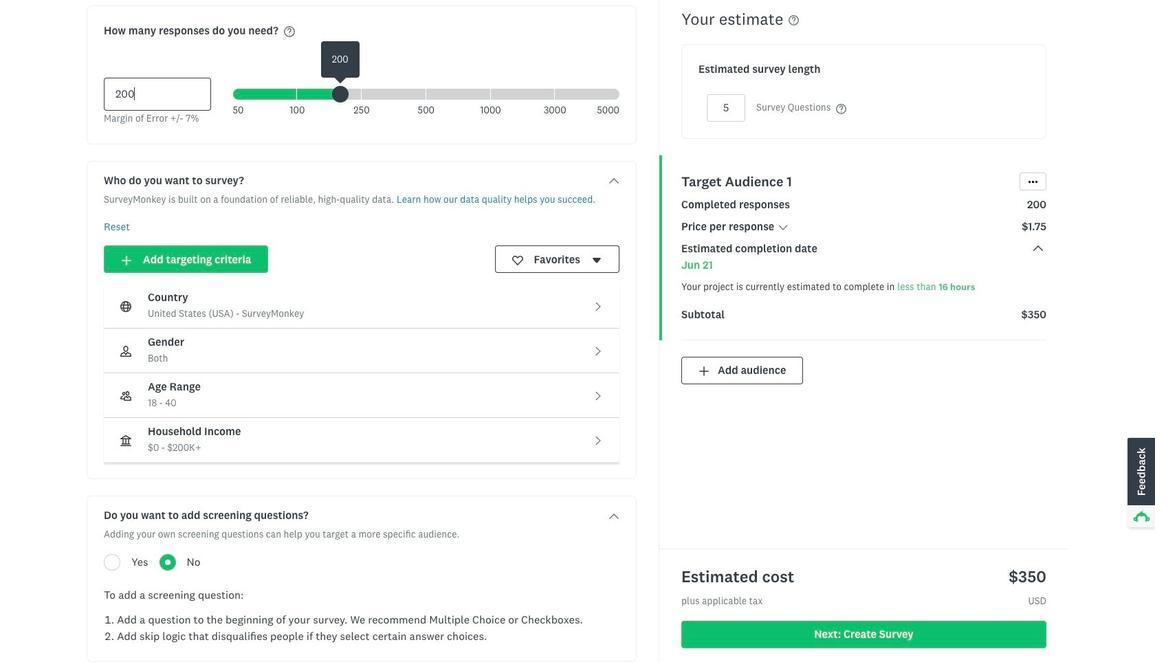 Task type: vqa. For each thing, say whether or not it's contained in the screenshot.
Gender icon
yes



Task type: locate. For each thing, give the bounding box(es) containing it.
0 horizontal spatial help image
[[789, 15, 800, 25]]

1 vertical spatial help image
[[837, 104, 847, 114]]

None text field
[[104, 78, 211, 111]]

help image
[[789, 15, 800, 25], [837, 104, 847, 114]]

help image
[[284, 26, 295, 37]]

survey length text field
[[707, 94, 746, 122]]

sm audience accordion30 image
[[609, 176, 620, 187], [610, 178, 619, 184]]

collapse image
[[1033, 243, 1044, 254], [1034, 246, 1044, 251]]

country image
[[120, 302, 131, 313]]

1 horizontal spatial help image
[[837, 104, 847, 114]]

gender image
[[120, 346, 131, 357], [120, 346, 131, 357]]

add audience image
[[699, 366, 710, 377], [700, 367, 709, 377]]

age range image
[[120, 391, 131, 402]]

household income image
[[120, 436, 131, 447], [120, 436, 131, 447]]



Task type: describe. For each thing, give the bounding box(es) containing it.
age range image
[[120, 392, 131, 401]]

sm audience accordion33 image
[[610, 514, 619, 519]]

expand the detail menu for your panel named "target audience 1" image
[[1029, 178, 1038, 187]]

0 vertical spatial help image
[[789, 15, 800, 25]]

sm audience accordion33 image
[[609, 511, 620, 522]]



